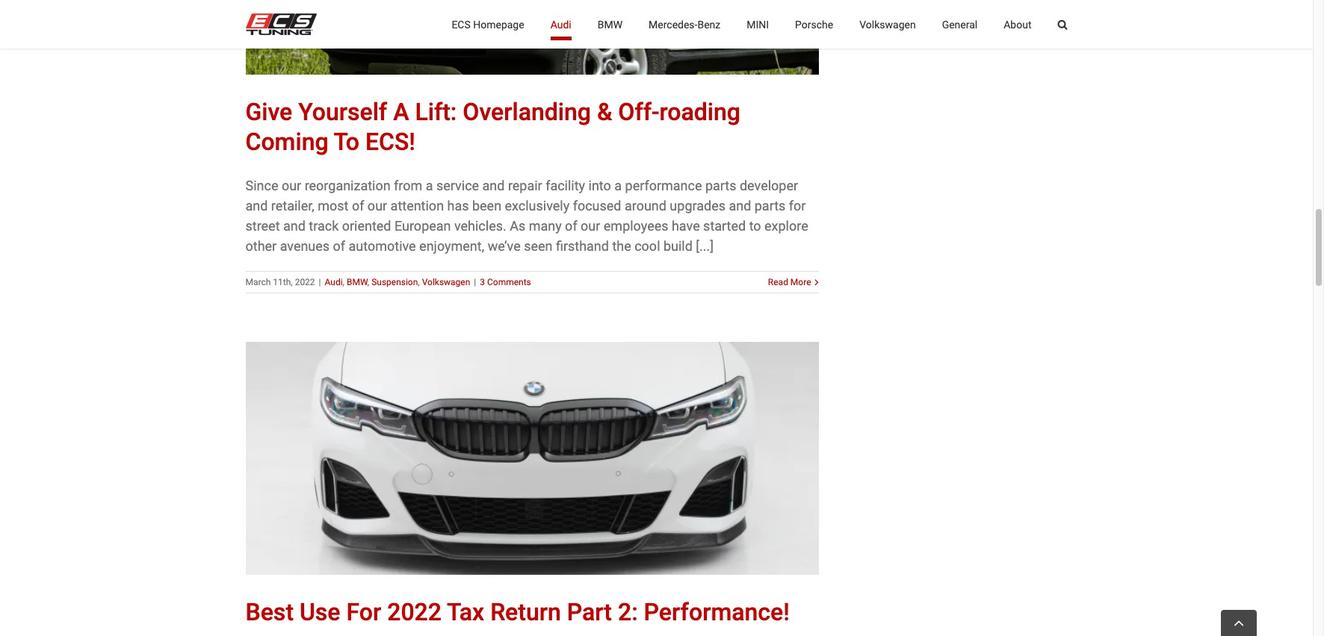 Task type: locate. For each thing, give the bounding box(es) containing it.
has
[[447, 198, 469, 214]]

|
[[319, 278, 321, 288], [474, 278, 476, 288]]

benz
[[698, 18, 721, 30]]

best use for 2022 tax return part 2: performance! link
[[246, 599, 790, 627]]

0 horizontal spatial |
[[319, 278, 321, 288]]

of
[[352, 198, 364, 214], [565, 219, 578, 234], [333, 239, 345, 254]]

comments
[[487, 278, 531, 288]]

mercedes-
[[649, 18, 698, 30]]

2022
[[295, 278, 315, 288], [387, 599, 442, 627]]

0 horizontal spatial bmw
[[347, 278, 368, 288]]

volkswagen link
[[860, 0, 916, 49], [422, 278, 470, 288]]

exclusively
[[505, 198, 570, 214]]

1 horizontal spatial bmw link
[[598, 0, 623, 49]]

| left the 3
[[474, 278, 476, 288]]

our
[[282, 178, 301, 194], [368, 198, 387, 214], [581, 219, 601, 234]]

yourself
[[298, 98, 387, 127]]

performance!
[[644, 599, 790, 627]]

a right "from"
[[426, 178, 433, 194]]

1 vertical spatial volkswagen
[[422, 278, 470, 288]]

0 vertical spatial parts
[[706, 178, 737, 194]]

we've
[[488, 239, 521, 254]]

mercedes-benz
[[649, 18, 721, 30]]

1 vertical spatial 2022
[[387, 599, 442, 627]]

[...]
[[696, 239, 714, 254]]

our up retailer,
[[282, 178, 301, 194]]

1 vertical spatial our
[[368, 198, 387, 214]]

since our reorganization from a service and repair facility into a performance parts developer and retailer, most of our attention has been exclusively focused around upgrades and parts for street and track oriented european vehicles. as many of our employees have started to explore other avenues of automotive enjoyment, we've seen firsthand the cool build [...]
[[246, 178, 809, 254]]

audi
[[551, 18, 572, 30], [325, 278, 343, 288]]

and down retailer,
[[283, 219, 306, 234]]

other
[[246, 239, 277, 254]]

as
[[510, 219, 526, 234]]

2 horizontal spatial of
[[565, 219, 578, 234]]

enjoyment,
[[419, 239, 485, 254]]

best use for 2022 tax return part 2: performance!
[[246, 599, 790, 627]]

many
[[529, 219, 562, 234]]

2 horizontal spatial our
[[581, 219, 601, 234]]

0 horizontal spatial of
[[333, 239, 345, 254]]

2 | from the left
[[474, 278, 476, 288]]

bmw
[[598, 18, 623, 30], [347, 278, 368, 288]]

2 , from the left
[[368, 278, 369, 288]]

bmw link left suspension
[[347, 278, 368, 288]]

| right 11th,
[[319, 278, 321, 288]]

more
[[791, 278, 812, 288]]

upgrades
[[670, 198, 726, 214]]

parts down developer
[[755, 198, 786, 214]]

since
[[246, 178, 278, 194]]

cool
[[635, 239, 661, 254]]

attention
[[391, 198, 444, 214]]

oriented
[[342, 219, 391, 234]]

reorganization
[[305, 178, 391, 194]]

&
[[597, 98, 613, 127]]

1 horizontal spatial bmw
[[598, 18, 623, 30]]

1 horizontal spatial volkswagen
[[860, 18, 916, 30]]

best
[[246, 599, 294, 627]]

2 a from the left
[[615, 178, 622, 194]]

0 vertical spatial bmw
[[598, 18, 623, 30]]

focused
[[573, 198, 622, 214]]

tax
[[447, 599, 485, 627]]

read more
[[768, 278, 812, 288]]

use
[[300, 599, 341, 627]]

a
[[426, 178, 433, 194], [615, 178, 622, 194]]

been
[[472, 198, 502, 214]]

ecs homepage
[[452, 18, 525, 30]]

have
[[672, 219, 700, 234]]

bmw left suspension
[[347, 278, 368, 288]]

of down the track
[[333, 239, 345, 254]]

general
[[942, 18, 978, 30]]

porsche link
[[796, 0, 834, 49]]

1 horizontal spatial audi
[[551, 18, 572, 30]]

ecs tuning logo image
[[246, 13, 317, 35]]

to
[[334, 128, 360, 157]]

return
[[491, 599, 561, 627]]

0 horizontal spatial audi
[[325, 278, 343, 288]]

give yourself a lift: overlanding & off-roading coming to ecs! link
[[246, 98, 741, 157]]

volkswagen left the 3
[[422, 278, 470, 288]]

automotive
[[349, 239, 416, 254]]

1 horizontal spatial 2022
[[387, 599, 442, 627]]

0 horizontal spatial 2022
[[295, 278, 315, 288]]

3
[[480, 278, 485, 288]]

audi down avenues
[[325, 278, 343, 288]]

0 horizontal spatial a
[[426, 178, 433, 194]]

best use for 2022 tax return part 2: performance! image
[[246, 343, 819, 576]]

performance
[[625, 178, 702, 194]]

audi link
[[551, 0, 572, 49], [325, 278, 343, 288]]

0 vertical spatial audi link
[[551, 0, 572, 49]]

2 horizontal spatial ,
[[418, 278, 420, 288]]

1 vertical spatial bmw
[[347, 278, 368, 288]]

most
[[318, 198, 349, 214]]

0 vertical spatial volkswagen link
[[860, 0, 916, 49]]

volkswagen link left the 3
[[422, 278, 470, 288]]

1 vertical spatial of
[[565, 219, 578, 234]]

repair
[[508, 178, 543, 194]]

give yourself a lift: overlanding & off-roading coming to ecs! image
[[246, 0, 819, 75]]

audi right 'homepage'
[[551, 18, 572, 30]]

bmw link
[[598, 0, 623, 49], [347, 278, 368, 288]]

,
[[343, 278, 345, 288], [368, 278, 369, 288], [418, 278, 420, 288]]

0 horizontal spatial ,
[[343, 278, 345, 288]]

of up oriented
[[352, 198, 364, 214]]

march 11th, 2022 | audi , bmw , suspension , volkswagen | 3 comments
[[246, 278, 531, 288]]

parts up upgrades
[[706, 178, 737, 194]]

vehicles.
[[454, 219, 507, 234]]

1 horizontal spatial |
[[474, 278, 476, 288]]

bmw link left the mercedes-
[[598, 0, 623, 49]]

0 horizontal spatial audi link
[[325, 278, 343, 288]]

volkswagen left general link
[[860, 18, 916, 30]]

and up to
[[729, 198, 752, 214]]

our down focused
[[581, 219, 601, 234]]

ecs!
[[366, 128, 416, 157]]

2022 right 11th,
[[295, 278, 315, 288]]

1 horizontal spatial a
[[615, 178, 622, 194]]

0 vertical spatial our
[[282, 178, 301, 194]]

0 horizontal spatial parts
[[706, 178, 737, 194]]

2 vertical spatial our
[[581, 219, 601, 234]]

bmw left the mercedes-
[[598, 18, 623, 30]]

1 , from the left
[[343, 278, 345, 288]]

mini
[[747, 18, 769, 30]]

1 vertical spatial volkswagen link
[[422, 278, 470, 288]]

give
[[246, 98, 292, 127]]

1 horizontal spatial of
[[352, 198, 364, 214]]

audi link down avenues
[[325, 278, 343, 288]]

parts
[[706, 178, 737, 194], [755, 198, 786, 214]]

ecs
[[452, 18, 471, 30]]

audi link right 'homepage'
[[551, 0, 572, 49]]

0 horizontal spatial bmw link
[[347, 278, 368, 288]]

of up "firsthand"
[[565, 219, 578, 234]]

0 horizontal spatial our
[[282, 178, 301, 194]]

and
[[483, 178, 505, 194], [246, 198, 268, 214], [729, 198, 752, 214], [283, 219, 306, 234]]

homepage
[[473, 18, 525, 30]]

2022 right for
[[387, 599, 442, 627]]

around
[[625, 198, 667, 214]]

our up oriented
[[368, 198, 387, 214]]

a right "into"
[[615, 178, 622, 194]]

volkswagen
[[860, 18, 916, 30], [422, 278, 470, 288]]

1 horizontal spatial parts
[[755, 198, 786, 214]]

about
[[1004, 18, 1032, 30]]

avenues
[[280, 239, 330, 254]]

1 horizontal spatial ,
[[368, 278, 369, 288]]

0 horizontal spatial volkswagen link
[[422, 278, 470, 288]]

1 | from the left
[[319, 278, 321, 288]]

2:
[[618, 599, 638, 627]]

1 vertical spatial audi link
[[325, 278, 343, 288]]

volkswagen link left general link
[[860, 0, 916, 49]]



Task type: describe. For each thing, give the bounding box(es) containing it.
0 vertical spatial bmw link
[[598, 0, 623, 49]]

1 a from the left
[[426, 178, 433, 194]]

0 vertical spatial volkswagen
[[860, 18, 916, 30]]

firsthand
[[556, 239, 609, 254]]

facility
[[546, 178, 585, 194]]

into
[[589, 178, 611, 194]]

ecs homepage link
[[452, 0, 525, 49]]

1 horizontal spatial our
[[368, 198, 387, 214]]

mercedes-benz link
[[649, 0, 721, 49]]

to
[[750, 219, 762, 234]]

3 , from the left
[[418, 278, 420, 288]]

suspension link
[[372, 278, 418, 288]]

suspension
[[372, 278, 418, 288]]

general link
[[942, 0, 978, 49]]

from
[[394, 178, 423, 194]]

service
[[437, 178, 479, 194]]

employees
[[604, 219, 669, 234]]

2 vertical spatial of
[[333, 239, 345, 254]]

lift:
[[415, 98, 457, 127]]

0 horizontal spatial volkswagen
[[422, 278, 470, 288]]

for
[[347, 599, 381, 627]]

track
[[309, 219, 339, 234]]

march
[[246, 278, 271, 288]]

retailer,
[[271, 198, 315, 214]]

1 horizontal spatial audi link
[[551, 0, 572, 49]]

1 vertical spatial audi
[[325, 278, 343, 288]]

a
[[393, 98, 409, 127]]

overlanding
[[463, 98, 591, 127]]

give yourself a lift: overlanding & off-roading coming to ecs!
[[246, 98, 741, 157]]

0 vertical spatial audi
[[551, 18, 572, 30]]

seen
[[524, 239, 553, 254]]

off-
[[618, 98, 660, 127]]

porsche
[[796, 18, 834, 30]]

the
[[613, 239, 632, 254]]

roading
[[660, 98, 741, 127]]

developer
[[740, 178, 798, 194]]

european
[[395, 219, 451, 234]]

1 vertical spatial bmw link
[[347, 278, 368, 288]]

read more link
[[768, 276, 812, 290]]

coming
[[246, 128, 329, 157]]

3 comments link
[[480, 278, 531, 288]]

part
[[567, 599, 612, 627]]

mini link
[[747, 0, 769, 49]]

street
[[246, 219, 280, 234]]

and down since in the left of the page
[[246, 198, 268, 214]]

for
[[789, 198, 806, 214]]

about link
[[1004, 0, 1032, 49]]

build
[[664, 239, 693, 254]]

read
[[768, 278, 789, 288]]

0 vertical spatial of
[[352, 198, 364, 214]]

explore
[[765, 219, 809, 234]]

1 vertical spatial parts
[[755, 198, 786, 214]]

and up been
[[483, 178, 505, 194]]

0 vertical spatial 2022
[[295, 278, 315, 288]]

started
[[704, 219, 746, 234]]

1 horizontal spatial volkswagen link
[[860, 0, 916, 49]]

11th,
[[273, 278, 293, 288]]



Task type: vqa. For each thing, say whether or not it's contained in the screenshot.
the leftmost 2022
yes



